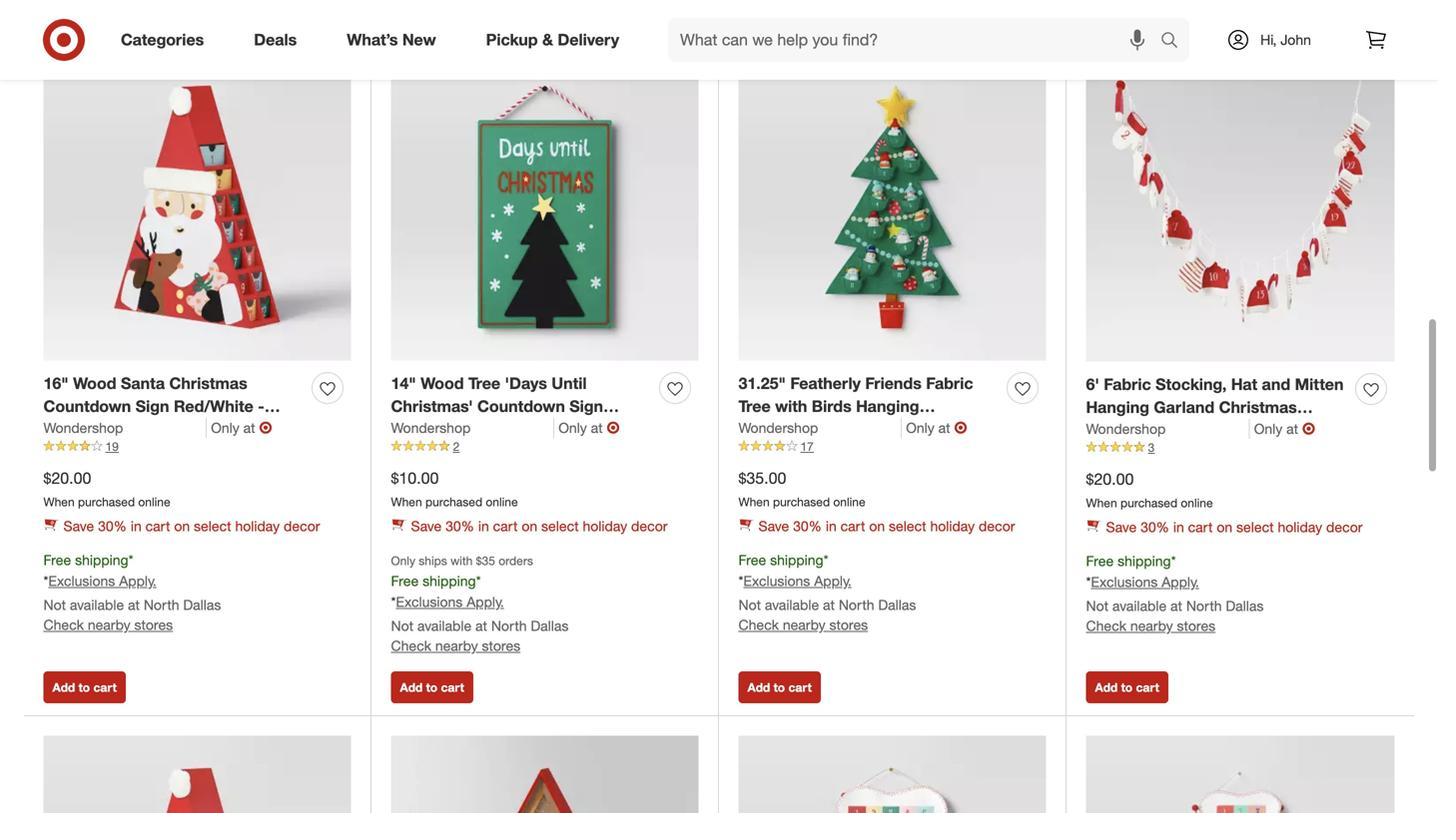 Task type: vqa. For each thing, say whether or not it's contained in the screenshot.
leftmost 30
no



Task type: describe. For each thing, give the bounding box(es) containing it.
free for 16" wood santa christmas countdown sign red/white - wondershop™
[[43, 552, 71, 569]]

decor for 16" wood santa christmas countdown sign red/white - wondershop™
[[284, 518, 320, 535]]

add to cart for 16" wood santa christmas countdown sign red/white - wondershop™
[[52, 681, 117, 696]]

christmas'
[[391, 397, 473, 416]]

to for 14" wood tree 'days until christmas' countdown sign green - wondershop™
[[426, 681, 438, 696]]

new
[[402, 30, 436, 50]]

wondershop™ inside 16" wood santa christmas countdown sign red/white - wondershop™
[[43, 420, 148, 439]]

nearby for 6' fabric stocking, hat and mitten hanging garland christmas advent calendar red/white - wondershop™
[[1130, 618, 1173, 635]]

check for 16" wood santa christmas countdown sign red/white - wondershop™
[[43, 617, 84, 634]]

only ships with $35 orders free shipping * * exclusions apply. not available at north dallas check nearby stores
[[391, 554, 569, 655]]

purchased for 14" wood tree 'days until christmas' countdown sign green - wondershop™
[[425, 495, 482, 510]]

holiday for 14" wood tree 'days until christmas' countdown sign green - wondershop™
[[583, 518, 627, 535]]

'days
[[505, 374, 547, 394]]

green inside 31.25" featherly friends fabric tree with birds hanging christmas countdown calendar green - wondershop™
[[739, 443, 785, 462]]

featherly
[[790, 374, 861, 394]]

what's new
[[347, 30, 436, 50]]

countdown inside 31.25" featherly friends fabric tree with birds hanging christmas countdown calendar green - wondershop™
[[821, 420, 909, 439]]

wondershop™ inside 31.25" featherly friends fabric tree with birds hanging christmas countdown calendar green - wondershop™
[[800, 443, 905, 462]]

holiday for 16" wood santa christmas countdown sign red/white - wondershop™
[[235, 518, 280, 535]]

stores for 16" wood santa christmas countdown sign red/white - wondershop™
[[134, 617, 173, 634]]

hat
[[1231, 375, 1257, 395]]

available for 6' fabric stocking, hat and mitten hanging garland christmas advent calendar red/white - wondershop™
[[1112, 598, 1167, 615]]

check inside only ships with $35 orders free shipping * * exclusions apply. not available at north dallas check nearby stores
[[391, 638, 431, 655]]

dallas inside only ships with $35 orders free shipping * * exclusions apply. not available at north dallas check nearby stores
[[531, 618, 569, 635]]

30% for 16" wood santa christmas countdown sign red/white - wondershop™
[[98, 518, 127, 535]]

add to cart button for 6' fabric stocking, hat and mitten hanging garland christmas advent calendar red/white - wondershop™
[[1086, 672, 1168, 704]]

nearby for 16" wood santa christmas countdown sign red/white - wondershop™
[[88, 617, 130, 634]]

only for garland
[[1254, 420, 1283, 438]]

wondershop for 14"
[[391, 419, 471, 437]]

$20.00 for 16" wood santa christmas countdown sign red/white - wondershop™
[[43, 469, 91, 488]]

- inside 14" wood tree 'days until christmas' countdown sign green - wondershop™
[[441, 420, 448, 439]]

mitten
[[1295, 375, 1344, 395]]

not for 6' fabric stocking, hat and mitten hanging garland christmas advent calendar red/white - wondershop™
[[1086, 598, 1109, 615]]

17 link
[[739, 438, 1046, 456]]

in for birds
[[826, 518, 837, 535]]

christmas for 31.25" featherly friends fabric tree with birds hanging christmas countdown calendar green - wondershop™
[[739, 420, 817, 439]]

- inside 31.25" featherly friends fabric tree with birds hanging christmas countdown calendar green - wondershop™
[[789, 443, 796, 462]]

save for 31.25" featherly friends fabric tree with birds hanging christmas countdown calendar green - wondershop™
[[759, 518, 789, 535]]

wondershop link for countdown
[[391, 418, 554, 438]]

purchased for 6' fabric stocking, hat and mitten hanging garland christmas advent calendar red/white - wondershop™
[[1121, 496, 1178, 511]]

exclusions for 6' fabric stocking, hat and mitten hanging garland christmas advent calendar red/white - wondershop™
[[1091, 574, 1158, 591]]

red/white inside 6' fabric stocking, hat and mitten hanging garland christmas advent calendar red/white - wondershop™
[[1217, 421, 1296, 440]]

available for 16" wood santa christmas countdown sign red/white - wondershop™
[[70, 597, 124, 614]]

6'
[[1086, 375, 1099, 395]]

not for 31.25" featherly friends fabric tree with birds hanging christmas countdown calendar green - wondershop™
[[739, 597, 761, 614]]

with inside only ships with $35 orders free shipping * * exclusions apply. not available at north dallas check nearby stores
[[450, 554, 473, 569]]

19
[[105, 439, 119, 454]]

30% for 31.25" featherly friends fabric tree with birds hanging christmas countdown calendar green - wondershop™
[[793, 518, 822, 535]]

decor for 6' fabric stocking, hat and mitten hanging garland christmas advent calendar red/white - wondershop™
[[1326, 519, 1363, 536]]

santa
[[121, 374, 165, 394]]

tree inside 14" wood tree 'days until christmas' countdown sign green - wondershop™
[[468, 374, 500, 394]]

31.25" featherly friends fabric tree with birds hanging christmas countdown calendar green - wondershop™ link
[[739, 373, 999, 462]]

save 30% in cart on select holiday decor for 6' fabric stocking, hat and mitten hanging garland christmas advent calendar red/white - wondershop™
[[1106, 519, 1363, 536]]

¬ for 16" wood santa christmas countdown sign red/white - wondershop™
[[259, 418, 272, 438]]

to for 16" wood santa christmas countdown sign red/white - wondershop™
[[78, 681, 90, 696]]

search button
[[1152, 18, 1200, 66]]

16"
[[43, 374, 69, 394]]

hi, john
[[1260, 31, 1311, 48]]

sign inside 14" wood tree 'days until christmas' countdown sign green - wondershop™
[[570, 397, 603, 416]]

available for 31.25" featherly friends fabric tree with birds hanging christmas countdown calendar green - wondershop™
[[765, 597, 819, 614]]

only at ¬ for -
[[211, 418, 272, 438]]

free shipping * * exclusions apply. not available at north dallas check nearby stores for 16" wood santa christmas countdown sign red/white - wondershop™
[[43, 552, 221, 634]]

free for 31.25" featherly friends fabric tree with birds hanging christmas countdown calendar green - wondershop™
[[739, 552, 766, 569]]

3 link
[[1086, 439, 1395, 457]]

fabric inside 6' fabric stocking, hat and mitten hanging garland christmas advent calendar red/white - wondershop™
[[1104, 375, 1151, 395]]

when for 14" wood tree 'days until christmas' countdown sign green - wondershop™
[[391, 495, 422, 510]]

free for 6' fabric stocking, hat and mitten hanging garland christmas advent calendar red/white - wondershop™
[[1086, 553, 1114, 570]]

add to cart button for 16" wood santa christmas countdown sign red/white - wondershop™
[[43, 672, 126, 704]]

north for 31.25" featherly friends fabric tree with birds hanging christmas countdown calendar green - wondershop™
[[839, 597, 874, 614]]

not for 16" wood santa christmas countdown sign red/white - wondershop™
[[43, 597, 66, 614]]

wondershop link for hanging
[[1086, 419, 1250, 439]]

hanging inside 31.25" featherly friends fabric tree with birds hanging christmas countdown calendar green - wondershop™
[[856, 397, 919, 416]]

only for -
[[211, 419, 239, 437]]

$10.00
[[391, 469, 439, 488]]

- inside 16" wood santa christmas countdown sign red/white - wondershop™
[[258, 397, 264, 416]]

and
[[1262, 375, 1290, 395]]

what's
[[347, 30, 398, 50]]

only at ¬ for sign
[[558, 418, 620, 438]]

decor for 31.25" featherly friends fabric tree with birds hanging christmas countdown calendar green - wondershop™
[[979, 518, 1015, 535]]

wondershop™ inside 14" wood tree 'days until christmas' countdown sign green - wondershop™
[[452, 420, 557, 439]]

30% for 14" wood tree 'days until christmas' countdown sign green - wondershop™
[[446, 518, 474, 535]]

what's new link
[[330, 18, 461, 62]]

fabric inside 31.25" featherly friends fabric tree with birds hanging christmas countdown calendar green - wondershop™
[[926, 374, 973, 394]]

check nearby stores button for 6' fabric stocking, hat and mitten hanging garland christmas advent calendar red/white - wondershop™
[[1086, 617, 1216, 637]]

purchased for 16" wood santa christmas countdown sign red/white - wondershop™
[[78, 495, 135, 510]]

¬ for 31.25" featherly friends fabric tree with birds hanging christmas countdown calendar green - wondershop™
[[954, 418, 967, 438]]

check for 31.25" featherly friends fabric tree with birds hanging christmas countdown calendar green - wondershop™
[[739, 617, 779, 634]]

north for 16" wood santa christmas countdown sign red/white - wondershop™
[[144, 597, 179, 614]]

&
[[542, 30, 553, 50]]

save for 16" wood santa christmas countdown sign red/white - wondershop™
[[63, 518, 94, 535]]

wondershop link for birds
[[739, 418, 902, 438]]

2 link
[[391, 438, 699, 456]]

$10.00 when purchased online
[[391, 469, 518, 510]]

delivery
[[558, 30, 619, 50]]

advent
[[1086, 421, 1139, 440]]

when for 6' fabric stocking, hat and mitten hanging garland christmas advent calendar red/white - wondershop™
[[1086, 496, 1117, 511]]

stocking,
[[1156, 375, 1227, 395]]

on for countdown
[[522, 518, 537, 535]]

until
[[552, 374, 587, 394]]

holiday for 31.25" featherly friends fabric tree with birds hanging christmas countdown calendar green - wondershop™
[[930, 518, 975, 535]]

garland
[[1154, 398, 1215, 417]]

friends
[[865, 374, 922, 394]]

decor for 14" wood tree 'days until christmas' countdown sign green - wondershop™
[[631, 518, 668, 535]]

on for hanging
[[1217, 519, 1233, 536]]

free shipping * * exclusions apply. not available at north dallas check nearby stores for 6' fabric stocking, hat and mitten hanging garland christmas advent calendar red/white - wondershop™
[[1086, 553, 1264, 635]]

when for 16" wood santa christmas countdown sign red/white - wondershop™
[[43, 495, 75, 510]]

orders
[[499, 554, 533, 569]]

north for 6' fabric stocking, hat and mitten hanging garland christmas advent calendar red/white - wondershop™
[[1186, 598, 1222, 615]]

search
[[1152, 32, 1200, 52]]

with inside 31.25" featherly friends fabric tree with birds hanging christmas countdown calendar green - wondershop™
[[775, 397, 807, 416]]

hi,
[[1260, 31, 1277, 48]]

online for birds
[[833, 495, 865, 510]]

only at ¬ for garland
[[1254, 419, 1315, 439]]

add to cart for 6' fabric stocking, hat and mitten hanging garland christmas advent calendar red/white - wondershop™
[[1095, 681, 1159, 696]]

$35.00 when purchased online
[[739, 469, 865, 510]]

only for hanging
[[906, 419, 935, 437]]

green inside 14" wood tree 'days until christmas' countdown sign green - wondershop™
[[391, 420, 437, 439]]

wondershop link for red/white
[[43, 418, 207, 438]]

3
[[1148, 440, 1155, 455]]



Task type: locate. For each thing, give the bounding box(es) containing it.
0 horizontal spatial green
[[391, 420, 437, 439]]

1 horizontal spatial $20.00
[[1086, 470, 1134, 489]]

calendar
[[913, 420, 982, 439], [1143, 421, 1212, 440]]

christmas down 31.25"
[[739, 420, 817, 439]]

sign inside 16" wood santa christmas countdown sign red/white - wondershop™
[[136, 397, 169, 416]]

sign down until
[[570, 397, 603, 416]]

wood inside 14" wood tree 'days until christmas' countdown sign green - wondershop™
[[421, 374, 464, 394]]

19 link
[[43, 438, 351, 456]]

*
[[128, 552, 133, 569], [823, 552, 828, 569], [1171, 553, 1176, 570], [43, 573, 48, 590], [739, 573, 743, 590], [476, 573, 481, 590], [1086, 574, 1091, 591], [391, 594, 396, 611]]

wondershop™ down 16"
[[43, 420, 148, 439]]

sign
[[136, 397, 169, 416], [570, 397, 603, 416]]

only at ¬ up 2 link
[[558, 418, 620, 438]]

birds
[[812, 397, 852, 416]]

2 horizontal spatial christmas
[[1219, 398, 1297, 417]]

0 horizontal spatial $20.00 when purchased online
[[43, 469, 170, 510]]

0 horizontal spatial countdown
[[43, 397, 131, 416]]

1 sign from the left
[[136, 397, 169, 416]]

christmas down hat
[[1219, 398, 1297, 417]]

purchased down 3
[[1121, 496, 1178, 511]]

hanging down friends
[[856, 397, 919, 416]]

wondershop up 19
[[43, 419, 123, 437]]

dallas for 16" wood santa christmas countdown sign red/white - wondershop™
[[183, 597, 221, 614]]

purchased inside $35.00 when purchased online
[[773, 495, 830, 510]]

1 horizontal spatial $20.00 when purchased online
[[1086, 470, 1213, 511]]

ships
[[419, 554, 447, 569]]

- down mitten
[[1301, 421, 1307, 440]]

fabric right 6'
[[1104, 375, 1151, 395]]

hanging up advent
[[1086, 398, 1149, 417]]

countdown down birds
[[821, 420, 909, 439]]

online
[[138, 495, 170, 510], [486, 495, 518, 510], [833, 495, 865, 510], [1181, 496, 1213, 511]]

purchased down $10.00 at the bottom
[[425, 495, 482, 510]]

wondershop™ down birds
[[800, 443, 905, 462]]

14" wood tree 'days until christmas' countdown sign green - wondershop™ link
[[391, 373, 652, 439]]

2 add from the left
[[400, 681, 423, 696]]

apply. inside only ships with $35 orders free shipping * * exclusions apply. not available at north dallas check nearby stores
[[467, 594, 504, 611]]

30% down $35.00 when purchased online
[[793, 518, 822, 535]]

1 horizontal spatial tree
[[739, 397, 771, 416]]

wondershop up 17
[[739, 419, 818, 437]]

¬
[[259, 418, 272, 438], [607, 418, 620, 438], [954, 418, 967, 438], [1302, 419, 1315, 439]]

apply. for 31.25" featherly friends fabric tree with birds hanging christmas countdown calendar green - wondershop™
[[814, 573, 852, 590]]

4 add from the left
[[1095, 681, 1118, 696]]

wondershop link up 3
[[1086, 419, 1250, 439]]

purchased down $35.00
[[773, 495, 830, 510]]

wondershop down 'christmas''
[[391, 419, 471, 437]]

select down 19 link
[[194, 518, 231, 535]]

on
[[174, 518, 190, 535], [522, 518, 537, 535], [869, 518, 885, 535], [1217, 519, 1233, 536]]

pickup & delivery link
[[469, 18, 644, 62]]

3 to from the left
[[774, 681, 785, 696]]

1 horizontal spatial hanging
[[1086, 398, 1149, 417]]

30% for 6' fabric stocking, hat and mitten hanging garland christmas advent calendar red/white - wondershop™
[[1141, 519, 1169, 536]]

save 30% in cart on select holiday decor down 17 link
[[759, 518, 1015, 535]]

- left 2
[[441, 420, 448, 439]]

$20.00 down advent
[[1086, 470, 1134, 489]]

calendar inside 31.25" featherly friends fabric tree with birds hanging christmas countdown calendar green - wondershop™
[[913, 420, 982, 439]]

30% down $10.00 when purchased online
[[446, 518, 474, 535]]

when inside $10.00 when purchased online
[[391, 495, 422, 510]]

only up 19 link
[[211, 419, 239, 437]]

exclusions
[[48, 573, 115, 590], [743, 573, 810, 590], [1091, 574, 1158, 591], [396, 594, 463, 611]]

6' fabric stocking, hat and mitten hanging garland christmas advent calendar red/white - wondershop™
[[1086, 375, 1344, 463]]

1 horizontal spatial red/white
[[1217, 421, 1296, 440]]

$20.00 down 16"
[[43, 469, 91, 488]]

calendar down friends
[[913, 420, 982, 439]]

1 add from the left
[[52, 681, 75, 696]]

4 add to cart button from the left
[[1086, 672, 1168, 704]]

nearby inside only ships with $35 orders free shipping * * exclusions apply. not available at north dallas check nearby stores
[[435, 638, 478, 655]]

14" wood tree 'days until christmas' countdown sign green - wondershop™ image
[[391, 53, 699, 361], [391, 53, 699, 361]]

6' fabric stocking, hat and mitten hanging garland christmas advent calendar red/white - wondershop™ link
[[1086, 374, 1348, 463]]

online for countdown
[[486, 495, 518, 510]]

check nearby stores button
[[43, 616, 173, 636], [739, 616, 868, 636], [1086, 617, 1216, 637], [391, 637, 520, 657]]

wondershop™ down 'days
[[452, 420, 557, 439]]

red/white
[[174, 397, 253, 416], [1217, 421, 1296, 440]]

holiday
[[235, 518, 280, 535], [583, 518, 627, 535], [930, 518, 975, 535], [1278, 519, 1322, 536]]

deals
[[254, 30, 297, 50]]

christmas
[[169, 374, 247, 394], [1219, 398, 1297, 417], [739, 420, 817, 439]]

wondershop™ down advent
[[1086, 444, 1191, 463]]

holiday for 6' fabric stocking, hat and mitten hanging garland christmas advent calendar red/white - wondershop™
[[1278, 519, 1322, 536]]

$20.00 when purchased online down 3
[[1086, 470, 1213, 511]]

1 horizontal spatial sign
[[570, 397, 603, 416]]

apply. for 16" wood santa christmas countdown sign red/white - wondershop™
[[119, 573, 157, 590]]

deals link
[[237, 18, 322, 62]]

2 wood from the left
[[421, 374, 464, 394]]

wondershop link up 2
[[391, 418, 554, 438]]

green down 'christmas''
[[391, 420, 437, 439]]

green
[[391, 420, 437, 439], [739, 443, 785, 462]]

north inside only ships with $35 orders free shipping * * exclusions apply. not available at north dallas check nearby stores
[[491, 618, 527, 635]]

fabric
[[926, 374, 973, 394], [1104, 375, 1151, 395]]

add to cart button for 31.25" featherly friends fabric tree with birds hanging christmas countdown calendar green - wondershop™
[[739, 672, 821, 704]]

¬ for 6' fabric stocking, hat and mitten hanging garland christmas advent calendar red/white - wondershop™
[[1302, 419, 1315, 439]]

stores for 31.25" featherly friends fabric tree with birds hanging christmas countdown calendar green - wondershop™
[[829, 617, 868, 634]]

calendar down 'garland'
[[1143, 421, 1212, 440]]

only at ¬ up 19 link
[[211, 418, 272, 438]]

16" wood santa christmas countdown sign red/white - wondershop™
[[43, 374, 264, 439]]

check for 6' fabric stocking, hat and mitten hanging garland christmas advent calendar red/white - wondershop™
[[1086, 618, 1126, 635]]

add to cart button
[[43, 672, 126, 704], [391, 672, 473, 704], [739, 672, 821, 704], [1086, 672, 1168, 704]]

2 horizontal spatial countdown
[[821, 420, 909, 439]]

online down 3 "link"
[[1181, 496, 1213, 511]]

1 horizontal spatial with
[[775, 397, 807, 416]]

14"
[[391, 374, 416, 394]]

1 add to cart button from the left
[[43, 672, 126, 704]]

4 add to cart from the left
[[1095, 681, 1159, 696]]

with
[[775, 397, 807, 416], [450, 554, 473, 569]]

available inside only ships with $35 orders free shipping * * exclusions apply. not available at north dallas check nearby stores
[[417, 618, 472, 635]]

tree down 31.25"
[[739, 397, 771, 416]]

purchased down 19
[[78, 495, 135, 510]]

1 horizontal spatial fabric
[[1104, 375, 1151, 395]]

save 30% in cart on select holiday decor for 14" wood tree 'days until christmas' countdown sign green - wondershop™
[[411, 518, 668, 535]]

1 horizontal spatial free shipping * * exclusions apply. not available at north dallas check nearby stores
[[739, 552, 916, 634]]

1 vertical spatial christmas
[[1219, 398, 1297, 417]]

in for red/white
[[131, 518, 142, 535]]

0 horizontal spatial wood
[[73, 374, 116, 394]]

¬ up 19 link
[[259, 418, 272, 438]]

online up orders on the bottom left
[[486, 495, 518, 510]]

-
[[258, 397, 264, 416], [441, 420, 448, 439], [1301, 421, 1307, 440], [789, 443, 796, 462]]

25" fabric bone with colorful pockets 'deck the paws' hanging christmas advent calendar white - wondershop™ image
[[739, 737, 1046, 814], [739, 737, 1046, 814]]

purchased inside $10.00 when purchased online
[[425, 495, 482, 510]]

at inside only ships with $35 orders free shipping * * exclusions apply. not available at north dallas check nearby stores
[[475, 618, 487, 635]]

exclusions apply. link for 6' fabric stocking, hat and mitten hanging garland christmas advent calendar red/white - wondershop™
[[1091, 574, 1199, 591]]

countdown
[[43, 397, 131, 416], [477, 397, 565, 416], [821, 420, 909, 439]]

31.25" featherly friends fabric tree with birds hanging christmas countdown calendar green - wondershop™
[[739, 374, 982, 462]]

wood for 14"
[[421, 374, 464, 394]]

exclusions apply. link for 31.25" featherly friends fabric tree with birds hanging christmas countdown calendar green - wondershop™
[[743, 573, 852, 590]]

to for 6' fabric stocking, hat and mitten hanging garland christmas advent calendar red/white - wondershop™
[[1121, 681, 1133, 696]]

1 horizontal spatial countdown
[[477, 397, 565, 416]]

3 add to cart button from the left
[[739, 672, 821, 704]]

2
[[453, 439, 460, 454]]

30%
[[98, 518, 127, 535], [446, 518, 474, 535], [793, 518, 822, 535], [1141, 519, 1169, 536]]

save 30% in cart on select holiday decor
[[63, 518, 320, 535], [411, 518, 668, 535], [759, 518, 1015, 535], [1106, 519, 1363, 536]]

select for 31.25" featherly friends fabric tree with birds hanging christmas countdown calendar green - wondershop™
[[889, 518, 926, 535]]

free shipping * * exclusions apply. not available at north dallas check nearby stores for 31.25" featherly friends fabric tree with birds hanging christmas countdown calendar green - wondershop™
[[739, 552, 916, 634]]

tree inside 31.25" featherly friends fabric tree with birds hanging christmas countdown calendar green - wondershop™
[[739, 397, 771, 416]]

4 to from the left
[[1121, 681, 1133, 696]]

$20.00 when purchased online
[[43, 469, 170, 510], [1086, 470, 1213, 511]]

31.25" featherly friends fabric tree with birds hanging christmas countdown calendar green - wondershop™ image
[[739, 53, 1046, 361], [739, 53, 1046, 361]]

6' fabric stocking, hat and mitten hanging garland christmas advent calendar red/white - wondershop™ image
[[1086, 53, 1395, 362], [1086, 53, 1395, 362]]

¬ for 14" wood tree 'days until christmas' countdown sign green - wondershop™
[[607, 418, 620, 438]]

nearby for 31.25" featherly friends fabric tree with birds hanging christmas countdown calendar green - wondershop™
[[783, 617, 826, 634]]

categories
[[121, 30, 204, 50]]

wood for 16"
[[73, 374, 116, 394]]

at
[[243, 419, 255, 437], [591, 419, 603, 437], [938, 419, 950, 437], [1286, 420, 1298, 438], [128, 597, 140, 614], [823, 597, 835, 614], [1170, 598, 1182, 615], [475, 618, 487, 635]]

only at ¬ for hanging
[[906, 418, 967, 438]]

when
[[43, 495, 75, 510], [391, 495, 422, 510], [739, 495, 770, 510], [1086, 496, 1117, 511]]

select down 17 link
[[889, 518, 926, 535]]

not inside only ships with $35 orders free shipping * * exclusions apply. not available at north dallas check nearby stores
[[391, 618, 413, 635]]

wondershop
[[43, 419, 123, 437], [391, 419, 471, 437], [739, 419, 818, 437], [1086, 420, 1166, 438]]

decor
[[284, 518, 320, 535], [631, 518, 668, 535], [979, 518, 1015, 535], [1326, 519, 1363, 536]]

christmas up 19 link
[[169, 374, 247, 394]]

$20.00 when purchased online for 6' fabric stocking, hat and mitten hanging garland christmas advent calendar red/white - wondershop™
[[1086, 470, 1213, 511]]

red/white up 19 link
[[174, 397, 253, 416]]

$20.00 when purchased online for 16" wood santa christmas countdown sign red/white - wondershop™
[[43, 469, 170, 510]]

1 vertical spatial tree
[[739, 397, 771, 416]]

$35.00
[[739, 469, 786, 488]]

select down 3 "link"
[[1236, 519, 1274, 536]]

1 vertical spatial with
[[450, 554, 473, 569]]

add for 14" wood tree 'days until christmas' countdown sign green - wondershop™
[[400, 681, 423, 696]]

0 horizontal spatial tree
[[468, 374, 500, 394]]

25" fabric fish with colorful pockets 'meowy christmas' hanging advent calendar white - wondershop™ image
[[1086, 737, 1395, 814], [1086, 737, 1395, 814]]

on down 3 "link"
[[1217, 519, 1233, 536]]

apply.
[[119, 573, 157, 590], [814, 573, 852, 590], [1162, 574, 1199, 591], [467, 594, 504, 611]]

calendar for garland
[[1143, 421, 1212, 440]]

wondershop link up 17
[[739, 418, 902, 438]]

only inside only ships with $35 orders free shipping * * exclusions apply. not available at north dallas check nearby stores
[[391, 554, 415, 569]]

only at ¬
[[211, 418, 272, 438], [558, 418, 620, 438], [906, 418, 967, 438], [1254, 419, 1315, 439]]

0 horizontal spatial $20.00
[[43, 469, 91, 488]]

14" wood tree 'days until christmas' countdown sign green - wondershop™
[[391, 374, 603, 439]]

only up 2 link
[[558, 419, 587, 437]]

0 horizontal spatial calendar
[[913, 420, 982, 439]]

online for red/white
[[138, 495, 170, 510]]

online down 19 link
[[138, 495, 170, 510]]

pickup & delivery
[[486, 30, 619, 50]]

18" battery operated lit wood ski lodge christmas advent calendar red/brown - wondershop™ image
[[391, 737, 699, 814], [391, 737, 699, 814]]

available
[[70, 597, 124, 614], [765, 597, 819, 614], [1112, 598, 1167, 615], [417, 618, 472, 635]]

0 vertical spatial christmas
[[169, 374, 247, 394]]

exclusions for 31.25" featherly friends fabric tree with birds hanging christmas countdown calendar green - wondershop™
[[743, 573, 810, 590]]

dallas
[[183, 597, 221, 614], [878, 597, 916, 614], [1226, 598, 1264, 615], [531, 618, 569, 635]]

on down 17 link
[[869, 518, 885, 535]]

exclusions apply. link for 16" wood santa christmas countdown sign red/white - wondershop™
[[48, 573, 157, 590]]

hanging
[[856, 397, 919, 416], [1086, 398, 1149, 417]]

shipping for 16" wood santa christmas countdown sign red/white - wondershop™
[[75, 552, 128, 569]]

¬ down mitten
[[1302, 419, 1315, 439]]

online for hanging
[[1181, 496, 1213, 511]]

purchased for 31.25" featherly friends fabric tree with birds hanging christmas countdown calendar green - wondershop™
[[773, 495, 830, 510]]

christmas inside 6' fabric stocking, hat and mitten hanging garland christmas advent calendar red/white - wondershop™
[[1219, 398, 1297, 417]]

countdown inside 14" wood tree 'days until christmas' countdown sign green - wondershop™
[[477, 397, 565, 416]]

add for 6' fabric stocking, hat and mitten hanging garland christmas advent calendar red/white - wondershop™
[[1095, 681, 1118, 696]]

31.25"
[[739, 374, 786, 394]]

only at ¬ down the and
[[1254, 419, 1315, 439]]

to for 31.25" featherly friends fabric tree with birds hanging christmas countdown calendar green - wondershop™
[[774, 681, 785, 696]]

wondershop™ inside 6' fabric stocking, hat and mitten hanging garland christmas advent calendar red/white - wondershop™
[[1086, 444, 1191, 463]]

¬ up 2 link
[[607, 418, 620, 438]]

wondershop for 16"
[[43, 419, 123, 437]]

christmas inside 16" wood santa christmas countdown sign red/white - wondershop™
[[169, 374, 247, 394]]

30% down 3
[[1141, 519, 1169, 536]]

0 vertical spatial with
[[775, 397, 807, 416]]

purchased
[[78, 495, 135, 510], [425, 495, 482, 510], [773, 495, 830, 510], [1121, 496, 1178, 511]]

- inside 6' fabric stocking, hat and mitten hanging garland christmas advent calendar red/white - wondershop™
[[1301, 421, 1307, 440]]

red/white inside 16" wood santa christmas countdown sign red/white - wondershop™
[[174, 397, 253, 416]]

save 30% in cart on select holiday decor down 3 "link"
[[1106, 519, 1363, 536]]

wondershop™
[[43, 420, 148, 439], [452, 420, 557, 439], [800, 443, 905, 462], [1086, 444, 1191, 463]]

exclusions for 16" wood santa christmas countdown sign red/white - wondershop™
[[48, 573, 115, 590]]

add to cart
[[52, 681, 117, 696], [400, 681, 464, 696], [748, 681, 812, 696], [1095, 681, 1159, 696]]

online inside $10.00 when purchased online
[[486, 495, 518, 510]]

on for birds
[[869, 518, 885, 535]]

nearby
[[88, 617, 130, 634], [783, 617, 826, 634], [1130, 618, 1173, 635], [435, 638, 478, 655]]

0 horizontal spatial sign
[[136, 397, 169, 416]]

$35
[[476, 554, 495, 569]]

save for 6' fabric stocking, hat and mitten hanging garland christmas advent calendar red/white - wondershop™
[[1106, 519, 1137, 536]]

wondershop link up 19
[[43, 418, 207, 438]]

0 horizontal spatial fabric
[[926, 374, 973, 394]]

on up orders on the bottom left
[[522, 518, 537, 535]]

2 sign from the left
[[570, 397, 603, 416]]

1 vertical spatial green
[[739, 443, 785, 462]]

fabric right friends
[[926, 374, 973, 394]]

exclusions inside only ships with $35 orders free shipping * * exclusions apply. not available at north dallas check nearby stores
[[396, 594, 463, 611]]

1 horizontal spatial green
[[739, 443, 785, 462]]

- left 17
[[789, 443, 796, 462]]

1 horizontal spatial wood
[[421, 374, 464, 394]]

2 to from the left
[[426, 681, 438, 696]]

0 vertical spatial green
[[391, 420, 437, 439]]

save 30% in cart on select holiday decor up orders on the bottom left
[[411, 518, 668, 535]]

wondershop up 3
[[1086, 420, 1166, 438]]

not
[[43, 597, 66, 614], [739, 597, 761, 614], [1086, 598, 1109, 615], [391, 618, 413, 635]]

pickup
[[486, 30, 538, 50]]

wondershop for 31.25"
[[739, 419, 818, 437]]

to
[[78, 681, 90, 696], [426, 681, 438, 696], [774, 681, 785, 696], [1121, 681, 1133, 696]]

add to cart button for 14" wood tree 'days until christmas' countdown sign green - wondershop™
[[391, 672, 473, 704]]

only for sign
[[558, 419, 587, 437]]

dallas for 31.25" featherly friends fabric tree with birds hanging christmas countdown calendar green - wondershop™
[[878, 597, 916, 614]]

2 add to cart button from the left
[[391, 672, 473, 704]]

calendar for hanging
[[913, 420, 982, 439]]

16" wood santa christmas countdown sign red/white - wondershop™ link
[[43, 373, 304, 439]]

calendar inside 6' fabric stocking, hat and mitten hanging garland christmas advent calendar red/white - wondershop™
[[1143, 421, 1212, 440]]

save for 14" wood tree 'days until christmas' countdown sign green - wondershop™
[[411, 518, 442, 535]]

add for 16" wood santa christmas countdown sign red/white - wondershop™
[[52, 681, 75, 696]]

stores inside only ships with $35 orders free shipping * * exclusions apply. not available at north dallas check nearby stores
[[482, 638, 520, 655]]

christmas inside 31.25" featherly friends fabric tree with birds hanging christmas countdown calendar green - wondershop™
[[739, 420, 817, 439]]

add to cart for 31.25" featherly friends fabric tree with birds hanging christmas countdown calendar green - wondershop™
[[748, 681, 812, 696]]

$20.00 for 6' fabric stocking, hat and mitten hanging garland christmas advent calendar red/white - wondershop™
[[1086, 470, 1134, 489]]

0 vertical spatial tree
[[468, 374, 500, 394]]

select for 6' fabric stocking, hat and mitten hanging garland christmas advent calendar red/white - wondershop™
[[1236, 519, 1274, 536]]

save
[[63, 518, 94, 535], [411, 518, 442, 535], [759, 518, 789, 535], [1106, 519, 1137, 536]]

only left 'ships' at the bottom of the page
[[391, 554, 415, 569]]

0 horizontal spatial free shipping * * exclusions apply. not available at north dallas check nearby stores
[[43, 552, 221, 634]]

check
[[43, 617, 84, 634], [739, 617, 779, 634], [1086, 618, 1126, 635], [391, 638, 431, 655]]

0 horizontal spatial hanging
[[856, 397, 919, 416]]

shipping inside only ships with $35 orders free shipping * * exclusions apply. not available at north dallas check nearby stores
[[423, 573, 476, 590]]

wood inside 16" wood santa christmas countdown sign red/white - wondershop™
[[73, 374, 116, 394]]

exclusions apply. link
[[48, 573, 157, 590], [743, 573, 852, 590], [1091, 574, 1199, 591], [396, 594, 504, 611]]

1 horizontal spatial christmas
[[739, 420, 817, 439]]

wondershop link
[[43, 418, 207, 438], [391, 418, 554, 438], [739, 418, 902, 438], [1086, 419, 1250, 439]]

wondershop for 6'
[[1086, 420, 1166, 438]]

save 30% in cart on select holiday decor for 31.25" featherly friends fabric tree with birds hanging christmas countdown calendar green - wondershop™
[[759, 518, 1015, 535]]

countdown down 'days
[[477, 397, 565, 416]]

free
[[43, 552, 71, 569], [739, 552, 766, 569], [1086, 553, 1114, 570], [391, 573, 419, 590]]

select for 14" wood tree 'days until christmas' countdown sign green - wondershop™
[[541, 518, 579, 535]]

when inside $35.00 when purchased online
[[739, 495, 770, 510]]

2 horizontal spatial free shipping * * exclusions apply. not available at north dallas check nearby stores
[[1086, 553, 1264, 635]]

when for 31.25" featherly friends fabric tree with birds hanging christmas countdown calendar green - wondershop™
[[739, 495, 770, 510]]

online inside $35.00 when purchased online
[[833, 495, 865, 510]]

only up 3 "link"
[[1254, 420, 1283, 438]]

only at ¬ up 17 link
[[906, 418, 967, 438]]

stores for 6' fabric stocking, hat and mitten hanging garland christmas advent calendar red/white - wondershop™
[[1177, 618, 1216, 635]]

with left $35
[[450, 554, 473, 569]]

only up 17 link
[[906, 419, 935, 437]]

¬ up 17 link
[[954, 418, 967, 438]]

categories link
[[104, 18, 229, 62]]

1 add to cart from the left
[[52, 681, 117, 696]]

wood
[[73, 374, 116, 394], [421, 374, 464, 394]]

cart
[[145, 518, 170, 535], [493, 518, 518, 535], [841, 518, 865, 535], [1188, 519, 1213, 536], [93, 681, 117, 696], [441, 681, 464, 696], [788, 681, 812, 696], [1136, 681, 1159, 696]]

1 wood from the left
[[73, 374, 116, 394]]

2 vertical spatial christmas
[[739, 420, 817, 439]]

wood up 'christmas''
[[421, 374, 464, 394]]

tree
[[468, 374, 500, 394], [739, 397, 771, 416]]

3 add to cart from the left
[[748, 681, 812, 696]]

with down 31.25"
[[775, 397, 807, 416]]

add to cart for 14" wood tree 'days until christmas' countdown sign green - wondershop™
[[400, 681, 464, 696]]

check nearby stores button for 31.25" featherly friends fabric tree with birds hanging christmas countdown calendar green - wondershop™
[[739, 616, 868, 636]]

16" wood santa christmas countdown sign red/white - wondershop™ image
[[43, 53, 351, 361], [43, 53, 351, 361], [43, 737, 351, 814], [43, 737, 351, 814]]

john
[[1281, 31, 1311, 48]]

add for 31.25" featherly friends fabric tree with birds hanging christmas countdown calendar green - wondershop™
[[748, 681, 770, 696]]

countdown down 16"
[[43, 397, 131, 416]]

$20.00 when purchased online down 19
[[43, 469, 170, 510]]

on down 19 link
[[174, 518, 190, 535]]

apply. for 6' fabric stocking, hat and mitten hanging garland christmas advent calendar red/white - wondershop™
[[1162, 574, 1199, 591]]

30% down 19
[[98, 518, 127, 535]]

What can we help you find? suggestions appear below search field
[[668, 18, 1165, 62]]

free inside only ships with $35 orders free shipping * * exclusions apply. not available at north dallas check nearby stores
[[391, 573, 419, 590]]

select
[[194, 518, 231, 535], [541, 518, 579, 535], [889, 518, 926, 535], [1236, 519, 1274, 536]]

3 add from the left
[[748, 681, 770, 696]]

select down 2 link
[[541, 518, 579, 535]]

1 vertical spatial red/white
[[1217, 421, 1296, 440]]

only
[[211, 419, 239, 437], [558, 419, 587, 437], [906, 419, 935, 437], [1254, 420, 1283, 438], [391, 554, 415, 569]]

0 horizontal spatial red/white
[[174, 397, 253, 416]]

wood right 16"
[[73, 374, 116, 394]]

shipping
[[75, 552, 128, 569], [770, 552, 823, 569], [1118, 553, 1171, 570], [423, 573, 476, 590]]

on for red/white
[[174, 518, 190, 535]]

select for 16" wood santa christmas countdown sign red/white - wondershop™
[[194, 518, 231, 535]]

save 30% in cart on select holiday decor for 16" wood santa christmas countdown sign red/white - wondershop™
[[63, 518, 320, 535]]

green up $35.00
[[739, 443, 785, 462]]

tree left 'days
[[468, 374, 500, 394]]

red/white down hat
[[1217, 421, 1296, 440]]

0 horizontal spatial christmas
[[169, 374, 247, 394]]

free shipping * * exclusions apply. not available at north dallas check nearby stores
[[43, 552, 221, 634], [739, 552, 916, 634], [1086, 553, 1264, 635]]

2 add to cart from the left
[[400, 681, 464, 696]]

0 vertical spatial red/white
[[174, 397, 253, 416]]

1 horizontal spatial calendar
[[1143, 421, 1212, 440]]

countdown inside 16" wood santa christmas countdown sign red/white - wondershop™
[[43, 397, 131, 416]]

0 horizontal spatial with
[[450, 554, 473, 569]]

sign down santa
[[136, 397, 169, 416]]

hanging inside 6' fabric stocking, hat and mitten hanging garland christmas advent calendar red/white - wondershop™
[[1086, 398, 1149, 417]]

1 to from the left
[[78, 681, 90, 696]]

online down 17 link
[[833, 495, 865, 510]]

shipping for 6' fabric stocking, hat and mitten hanging garland christmas advent calendar red/white - wondershop™
[[1118, 553, 1171, 570]]

shipping for 31.25" featherly friends fabric tree with birds hanging christmas countdown calendar green - wondershop™
[[770, 552, 823, 569]]

- up 19 link
[[258, 397, 264, 416]]

save 30% in cart on select holiday decor down 19 link
[[63, 518, 320, 535]]

17
[[800, 439, 814, 454]]

check nearby stores button for 16" wood santa christmas countdown sign red/white - wondershop™
[[43, 616, 173, 636]]



